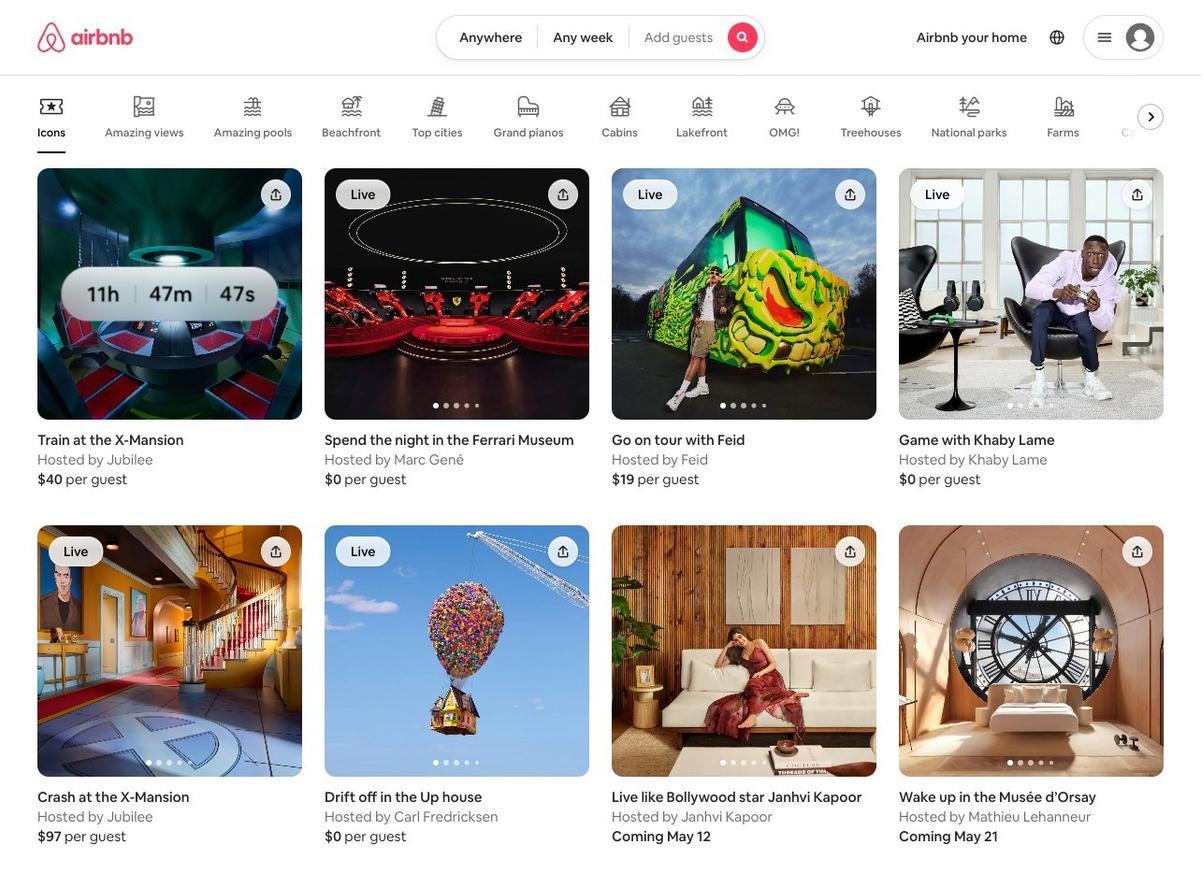 Task type: locate. For each thing, give the bounding box(es) containing it.
None search field
[[436, 15, 765, 60]]

group
[[37, 80, 1172, 153], [37, 168, 302, 420], [325, 168, 589, 420], [612, 168, 877, 420], [899, 168, 1164, 420], [37, 526, 302, 777], [325, 526, 589, 777], [612, 526, 877, 777], [899, 526, 1164, 777]]



Task type: vqa. For each thing, say whether or not it's contained in the screenshot.
group
yes



Task type: describe. For each thing, give the bounding box(es) containing it.
profile element
[[788, 0, 1164, 75]]



